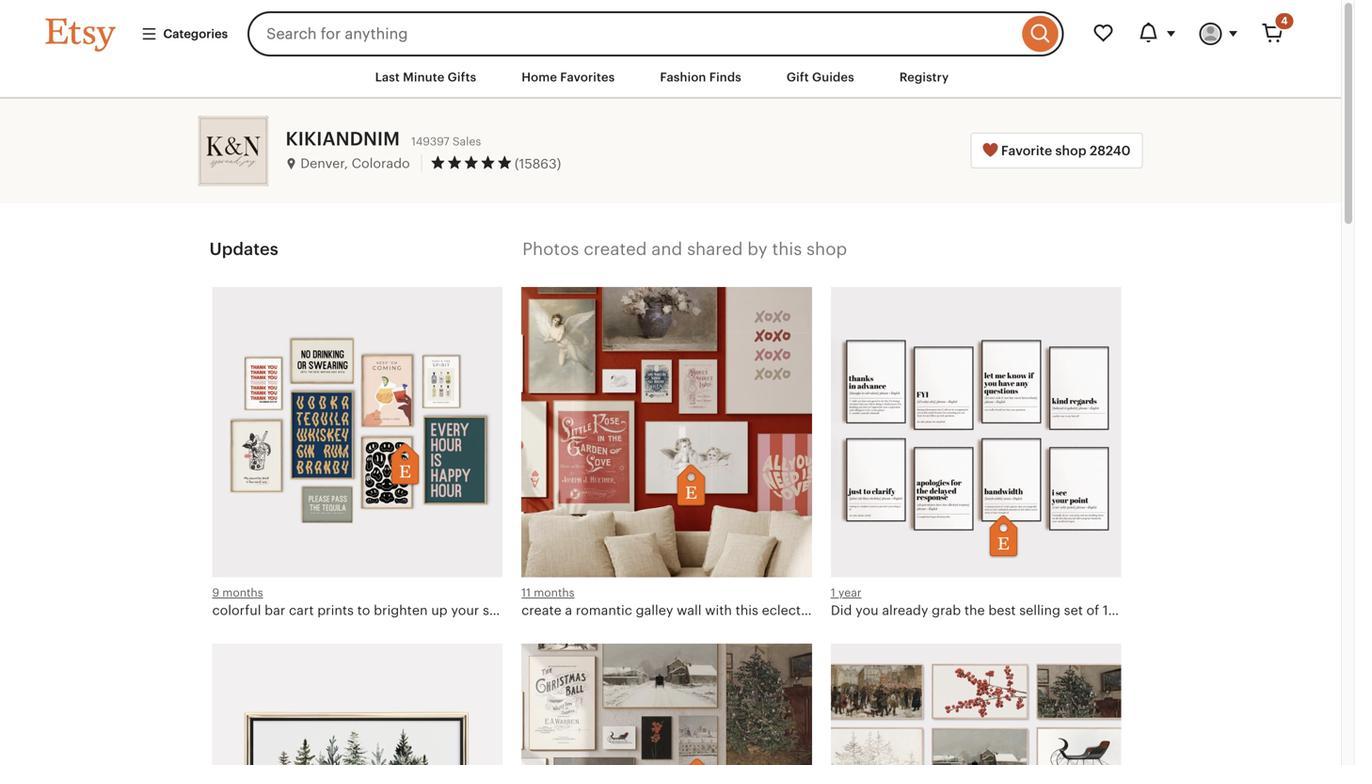 Task type: describe. For each thing, give the bounding box(es) containing it.
gift
[[787, 70, 809, 84]]

none search field inside categories banner
[[248, 11, 1064, 56]]

kikiandnim
[[286, 128, 400, 150]]

favorite shop 28240
[[1001, 143, 1131, 158]]

and
[[652, 239, 683, 259]]

by
[[748, 239, 768, 259]]

149397 sales
[[411, 135, 481, 148]]

menu bar containing last minute gifts
[[12, 56, 1330, 99]]

registry link
[[886, 60, 963, 94]]

4
[[1282, 15, 1288, 27]]

romantic
[[576, 603, 632, 618]]

disappointed image
[[431, 157, 445, 172]]

9
[[212, 586, 219, 599]]

1 year link
[[831, 586, 862, 599]]

colorado
[[352, 156, 410, 171]]

love it image
[[498, 157, 511, 172]]

now
[[524, 603, 550, 618]]

home favorites
[[522, 70, 615, 84]]

eclectic
[[762, 603, 812, 618]]

a
[[565, 603, 572, 618]]

fashion finds link
[[646, 60, 756, 94]]

cart
[[289, 603, 314, 618]]

kikiandnim main content
[[0, 99, 1341, 765]]

11 months create a romantic galley wall with this eclectic collection of valentine's day prints
[[522, 586, 1036, 618]]

galley
[[636, 603, 673, 618]]

11
[[522, 586, 531, 599]]

sales
[[453, 135, 481, 148]]

wall
[[677, 603, 702, 618]]

registry
[[900, 70, 949, 84]]

fashion
[[660, 70, 706, 84]]

year
[[839, 586, 862, 599]]

the
[[633, 603, 653, 618]]

up
[[431, 603, 448, 618]]

fashion finds
[[660, 70, 742, 84]]

shop inside 9 months colorful bar cart prints to brighten up your space now available on the shop
[[657, 603, 688, 618]]

of
[[882, 603, 895, 618]]

prints inside 9 months colorful bar cart prints to brighten up your space now available on the shop
[[317, 603, 354, 618]]

last
[[375, 70, 400, 84]]

day
[[969, 603, 993, 618]]

149397
[[411, 135, 450, 148]]

4 link
[[1251, 11, 1296, 56]]

prints inside the 11 months create a romantic galley wall with this eclectic collection of valentine's day prints
[[996, 603, 1033, 618]]

it's okay image
[[465, 157, 478, 172]]

home
[[522, 70, 557, 84]]

this inside the 11 months create a romantic galley wall with this eclectic collection of valentine's day prints
[[736, 603, 759, 618]]

photos
[[523, 239, 579, 259]]

created
[[584, 239, 647, 259]]

kikiandnim image
[[198, 116, 269, 187]]

finds
[[710, 70, 742, 84]]

categories button
[[127, 17, 242, 51]]

smaller image
[[286, 158, 297, 174]]

11 months link
[[522, 586, 575, 599]]

valentine's
[[898, 603, 966, 618]]

home favorites link
[[508, 60, 629, 94]]



Task type: vqa. For each thing, say whether or not it's contained in the screenshot.
2nd & from the right
no



Task type: locate. For each thing, give the bounding box(es) containing it.
minute
[[403, 70, 445, 84]]

categories banner
[[12, 0, 1330, 56]]

prints left the to at the left bottom of the page
[[317, 603, 354, 618]]

space
[[483, 603, 520, 618]]

Search for anything text field
[[248, 11, 1018, 56]]

this right by
[[772, 239, 802, 259]]

1 horizontal spatial this
[[772, 239, 802, 259]]

shop right the
[[657, 603, 688, 618]]

gift guides link
[[773, 60, 869, 94]]

shared
[[687, 239, 743, 259]]

(15863)
[[515, 156, 561, 171]]

28240
[[1090, 143, 1131, 158]]

bar
[[265, 603, 285, 618]]

colorful
[[212, 603, 261, 618]]

available
[[554, 603, 609, 618]]

like it image
[[481, 157, 495, 172]]

months
[[222, 586, 263, 599], [534, 586, 575, 599]]

last minute gifts
[[375, 70, 477, 84]]

shop right by
[[807, 239, 847, 259]]

prints
[[317, 603, 354, 618], [996, 603, 1033, 618]]

1 vertical spatial shop
[[807, 239, 847, 259]]

1 vertical spatial this
[[736, 603, 759, 618]]

this
[[772, 239, 802, 259], [736, 603, 759, 618]]

gift guides
[[787, 70, 855, 84]]

1 year
[[831, 586, 862, 599]]

months inside the 11 months create a romantic galley wall with this eclectic collection of valentine's day prints
[[534, 586, 575, 599]]

prints right day
[[996, 603, 1033, 618]]

None search field
[[248, 11, 1064, 56]]

0 horizontal spatial months
[[222, 586, 263, 599]]

1 horizontal spatial months
[[534, 586, 575, 599]]

shop
[[1056, 143, 1087, 158], [807, 239, 847, 259], [657, 603, 688, 618]]

2 horizontal spatial shop
[[1056, 143, 1087, 158]]

updates
[[209, 239, 279, 259]]

photos created and shared by this shop
[[523, 239, 847, 259]]

1 horizontal spatial prints
[[996, 603, 1033, 618]]

create
[[522, 603, 562, 618]]

0 vertical spatial shop
[[1056, 143, 1087, 158]]

1
[[831, 586, 836, 599]]

0 horizontal spatial this
[[736, 603, 759, 618]]

this right 'with'
[[736, 603, 759, 618]]

collection
[[816, 603, 878, 618]]

9 months colorful bar cart prints to brighten up your space now available on the shop
[[212, 586, 691, 618]]

months for colorful
[[222, 586, 263, 599]]

brighten
[[374, 603, 428, 618]]

1 months from the left
[[222, 586, 263, 599]]

on
[[613, 603, 629, 618]]

2 months from the left
[[534, 586, 575, 599]]

2 prints from the left
[[996, 603, 1033, 618]]

not a fan image
[[448, 157, 461, 172]]

months up colorful
[[222, 586, 263, 599]]

categories
[[163, 27, 228, 41]]

2 vertical spatial shop
[[657, 603, 688, 618]]

months up the create
[[534, 586, 575, 599]]

favorite
[[1001, 143, 1053, 158]]

your
[[451, 603, 479, 618]]

menu bar
[[12, 56, 1330, 99]]

favorites
[[560, 70, 615, 84]]

denver,
[[300, 156, 348, 171]]

denver, colorado
[[300, 156, 410, 171]]

months for create
[[534, 586, 575, 599]]

to
[[357, 603, 370, 618]]

with
[[705, 603, 732, 618]]

1 prints from the left
[[317, 603, 354, 618]]

shop left 28240
[[1056, 143, 1087, 158]]

9 months link
[[212, 586, 263, 599]]

months inside 9 months colorful bar cart prints to brighten up your space now available on the shop
[[222, 586, 263, 599]]

gifts
[[448, 70, 477, 84]]

last minute gifts link
[[361, 60, 491, 94]]

0 horizontal spatial shop
[[657, 603, 688, 618]]

0 vertical spatial this
[[772, 239, 802, 259]]

1 horizontal spatial shop
[[807, 239, 847, 259]]

guides
[[812, 70, 855, 84]]

0 horizontal spatial prints
[[317, 603, 354, 618]]



